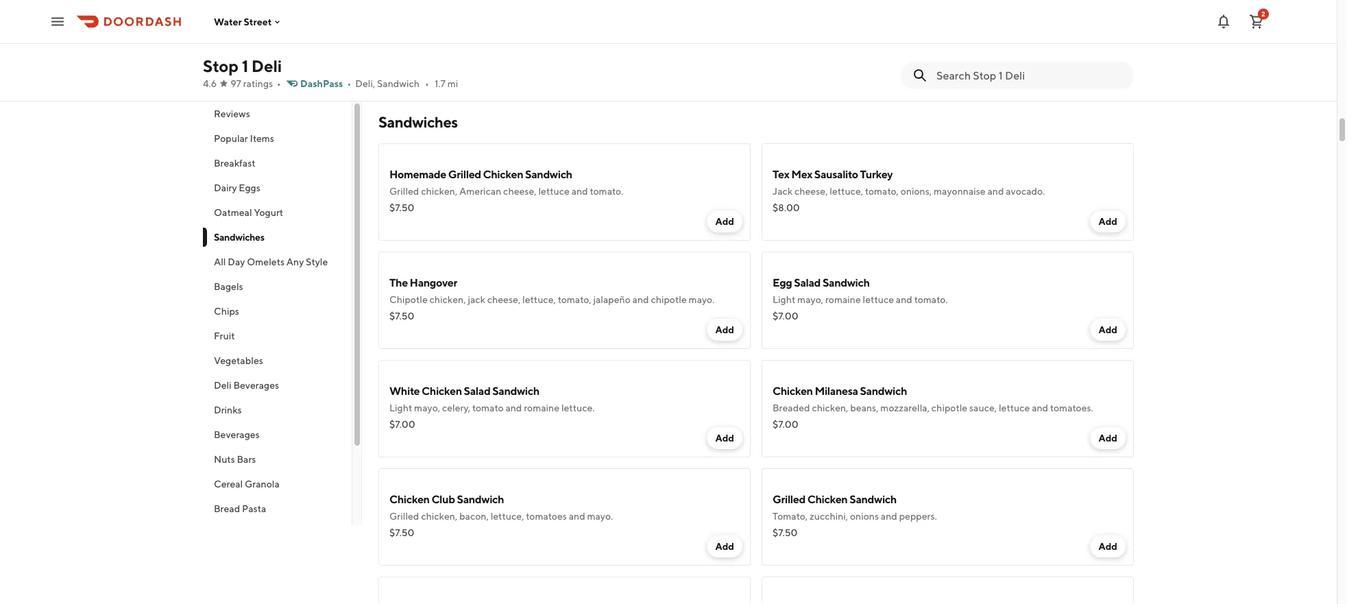 Task type: locate. For each thing, give the bounding box(es) containing it.
$7.00 down white
[[390, 419, 415, 430]]

and
[[572, 186, 588, 197], [988, 186, 1005, 197], [633, 294, 649, 305], [896, 294, 913, 305], [506, 402, 522, 414], [1032, 402, 1049, 414], [569, 511, 586, 522], [881, 511, 898, 522]]

0 vertical spatial salad
[[795, 276, 821, 289]]

fruit button
[[203, 324, 352, 348]]

0 vertical spatial tomato,
[[866, 186, 899, 197]]

1 vertical spatial mayo.
[[587, 511, 613, 522]]

cheese,
[[504, 186, 537, 197], [795, 186, 828, 197], [488, 294, 521, 305]]

$7.00 down breaded
[[773, 419, 799, 430]]

and inside chicken club sandwich grilled chicken, bacon, lettuce, tomatoes and mayo. $7.50 add
[[569, 511, 586, 522]]

1 vertical spatial tomato,
[[558, 294, 592, 305]]

grilled inside chicken club sandwich grilled chicken, bacon, lettuce, tomatoes and mayo. $7.50 add
[[390, 511, 419, 522]]

chicken left club
[[390, 493, 430, 506]]

beverages up 'nuts bars'
[[214, 429, 260, 440]]

chipotle right jalapeño
[[651, 294, 687, 305]]

0 vertical spatial tomato.
[[590, 186, 624, 197]]

reviews
[[214, 108, 250, 119]]

0 vertical spatial lettuce
[[539, 186, 570, 197]]

0 vertical spatial romaine
[[826, 294, 861, 305]]

sandwich inside homemade grilled chicken sandwich grilled chicken, american cheese, lettuce and tomato. $7.50 add
[[525, 168, 573, 181]]

sausalito
[[815, 168, 859, 181]]

1 vertical spatial deli
[[214, 380, 232, 391]]

beverages down vegetables
[[234, 380, 279, 391]]

lettuce, down sausalito
[[830, 186, 864, 197]]

cheese, inside the hangover chipotle chicken, jack cheese, lettuce, tomato, jalapeño and chipotle mayo. $7.50 add
[[488, 294, 521, 305]]

1 horizontal spatial •
[[347, 78, 351, 89]]

chips
[[214, 306, 239, 317]]

light down egg
[[773, 294, 796, 305]]

• left 1.7
[[425, 78, 429, 89]]

mayo. inside the hangover chipotle chicken, jack cheese, lettuce, tomato, jalapeño and chipotle mayo. $7.50 add
[[689, 294, 715, 305]]

$7.00
[[773, 310, 799, 322], [390, 419, 415, 430], [773, 419, 799, 430]]

$7.50 inside grilled chicken sandwich tomato, zucchini, onions and peppers. $7.50 add
[[773, 527, 798, 538]]

day
[[228, 256, 245, 268]]

$5.99
[[390, 39, 415, 50]]

cheese, for tex mex sausalito turkey
[[795, 186, 828, 197]]

chicken inside grilled chicken sandwich tomato, zucchini, onions and peppers. $7.50 add
[[808, 493, 848, 506]]

1 horizontal spatial mayo.
[[689, 294, 715, 305]]

lettuce, right bacon,
[[491, 511, 524, 522]]

bacon,
[[460, 511, 489, 522]]

1 horizontal spatial romaine
[[826, 294, 861, 305]]

romaine
[[826, 294, 861, 305], [524, 402, 560, 414]]

grilled
[[448, 168, 481, 181], [390, 186, 419, 197], [773, 493, 806, 506], [390, 511, 419, 522]]

chicken, down hangover
[[430, 294, 466, 305]]

0 vertical spatial sandwiches
[[379, 113, 458, 131]]

and inside tex mex sausalito turkey jack cheese, lettuce, tomato, onions, mayonnaise and avocado. $8.00 add
[[988, 186, 1005, 197]]

bagels
[[214, 281, 243, 292]]

deli inside button
[[214, 380, 232, 391]]

lettuce, right "jack"
[[523, 294, 556, 305]]

• for deli, sandwich • 1.7 mi
[[425, 78, 429, 89]]

3 • from the left
[[425, 78, 429, 89]]

dashpass •
[[300, 78, 351, 89]]

1 vertical spatial lettuce,
[[523, 294, 556, 305]]

0 horizontal spatial sandwiches
[[214, 232, 265, 243]]

lettuce, for chicken club sandwich
[[491, 511, 524, 522]]

popular items
[[214, 133, 274, 144]]

mex
[[792, 168, 813, 181]]

dashpass
[[300, 78, 343, 89]]

4.6
[[203, 78, 217, 89]]

deli beverages
[[214, 380, 279, 391]]

0 horizontal spatial mayo,
[[414, 402, 440, 414]]

tomato, for turkey
[[866, 186, 899, 197]]

chicken up the 'zucchini,'
[[808, 493, 848, 506]]

lettuce inside the chicken milanesa sandwich breaded chicken, beans, mozzarella, chipotle sauce, lettuce and tomatoes. $7.00 add
[[999, 402, 1031, 414]]

1 horizontal spatial deli
[[252, 56, 282, 75]]

cereal
[[214, 478, 243, 490]]

sandwiches up day
[[214, 232, 265, 243]]

tomato
[[473, 402, 504, 414]]

romaine inside the white chicken salad sandwich light mayo, celery, tomato and romaine lettuce. $7.00 add
[[524, 402, 560, 414]]

1 vertical spatial light
[[390, 402, 412, 414]]

deli up the ratings
[[252, 56, 282, 75]]

homemade
[[390, 168, 447, 181]]

zucchini,
[[810, 511, 849, 522]]

1 horizontal spatial lettuce
[[863, 294, 894, 305]]

and inside the chicken milanesa sandwich breaded chicken, beans, mozzarella, chipotle sauce, lettuce and tomatoes. $7.00 add
[[1032, 402, 1049, 414]]

chicken, down club
[[421, 511, 458, 522]]

popular
[[214, 133, 248, 144]]

0 horizontal spatial salad
[[464, 384, 491, 398]]

0 horizontal spatial chipotle
[[651, 294, 687, 305]]

0 vertical spatial lettuce,
[[830, 186, 864, 197]]

club
[[432, 493, 455, 506]]

0 horizontal spatial tomato,
[[558, 294, 592, 305]]

dairy eggs button
[[203, 176, 352, 200]]

mayo,
[[798, 294, 824, 305], [414, 402, 440, 414]]

chicken up "american"
[[483, 168, 524, 181]]

2 vertical spatial lettuce,
[[491, 511, 524, 522]]

grilled chicken sandwich tomato, zucchini, onions and peppers. $7.50 add
[[773, 493, 1118, 552]]

chicken, down homemade
[[421, 186, 458, 197]]

• right the ratings
[[277, 78, 281, 89]]

• left deli,
[[347, 78, 351, 89]]

lettuce, inside tex mex sausalito turkey jack cheese, lettuce, tomato, onions, mayonnaise and avocado. $8.00 add
[[830, 186, 864, 197]]

0 horizontal spatial •
[[277, 78, 281, 89]]

2 horizontal spatial •
[[425, 78, 429, 89]]

mozzarella,
[[881, 402, 930, 414]]

add inside the chicken milanesa sandwich breaded chicken, beans, mozzarella, chipotle sauce, lettuce and tomatoes. $7.00 add
[[1099, 432, 1118, 444]]

water street
[[214, 16, 272, 27]]

sandwiches
[[379, 113, 458, 131], [214, 232, 265, 243]]

tomato, for chicken,
[[558, 294, 592, 305]]

1 • from the left
[[277, 78, 281, 89]]

avocado.
[[1006, 186, 1046, 197]]

mayo, inside the white chicken salad sandwich light mayo, celery, tomato and romaine lettuce. $7.00 add
[[414, 402, 440, 414]]

onions
[[851, 511, 879, 522]]

jack
[[468, 294, 486, 305]]

2 vertical spatial lettuce
[[999, 402, 1031, 414]]

sandwich inside egg salad sandwich light mayo, romaine lettuce and tomato. $7.00 add
[[823, 276, 870, 289]]

0 vertical spatial mayo.
[[689, 294, 715, 305]]

sandwich inside the white chicken salad sandwich light mayo, celery, tomato and romaine lettuce. $7.00 add
[[493, 384, 540, 398]]

chipotle left sauce,
[[932, 402, 968, 414]]

1 vertical spatial beverages
[[214, 429, 260, 440]]

chipotle inside the hangover chipotle chicken, jack cheese, lettuce, tomato, jalapeño and chipotle mayo. $7.50 add
[[651, 294, 687, 305]]

0 horizontal spatial mayo.
[[587, 511, 613, 522]]

salad right egg
[[795, 276, 821, 289]]

1 horizontal spatial tomato.
[[915, 294, 948, 305]]

0 horizontal spatial deli
[[214, 380, 232, 391]]

sauce,
[[970, 402, 997, 414]]

chicken, inside the chicken milanesa sandwich breaded chicken, beans, mozzarella, chipotle sauce, lettuce and tomatoes. $7.00 add
[[812, 402, 849, 414]]

0 horizontal spatial tomato.
[[590, 186, 624, 197]]

1 vertical spatial lettuce
[[863, 294, 894, 305]]

white chicken salad sandwich light mayo, celery, tomato and romaine lettuce. $7.00 add
[[390, 384, 735, 444]]

$7.00 inside the white chicken salad sandwich light mayo, celery, tomato and romaine lettuce. $7.00 add
[[390, 419, 415, 430]]

add inside chicken club sandwich grilled chicken, bacon, lettuce, tomatoes and mayo. $7.50 add
[[716, 541, 735, 552]]

add inside the white chicken salad sandwich light mayo, celery, tomato and romaine lettuce. $7.00 add
[[716, 432, 735, 444]]

deli
[[252, 56, 282, 75], [214, 380, 232, 391]]

all day omelets any style
[[214, 256, 328, 268]]

•
[[277, 78, 281, 89], [347, 78, 351, 89], [425, 78, 429, 89]]

yogurt
[[254, 207, 283, 218]]

1 vertical spatial chipotle
[[932, 402, 968, 414]]

0 vertical spatial mayo,
[[798, 294, 824, 305]]

1 horizontal spatial sandwiches
[[379, 113, 458, 131]]

granola
[[245, 478, 280, 490]]

salad up tomato
[[464, 384, 491, 398]]

1 horizontal spatial tomato,
[[866, 186, 899, 197]]

water street button
[[214, 16, 283, 27]]

oatmeal yogurt
[[214, 207, 283, 218]]

lettuce, inside the hangover chipotle chicken, jack cheese, lettuce, tomato, jalapeño and chipotle mayo. $7.50 add
[[523, 294, 556, 305]]

chicken milanesa sandwich breaded chicken, beans, mozzarella, chipotle sauce, lettuce and tomatoes. $7.00 add
[[773, 384, 1118, 444]]

1 horizontal spatial mayo,
[[798, 294, 824, 305]]

cheese, inside tex mex sausalito turkey jack cheese, lettuce, tomato, onions, mayonnaise and avocado. $8.00 add
[[795, 186, 828, 197]]

1 vertical spatial tomato.
[[915, 294, 948, 305]]

grilled inside grilled chicken sandwich tomato, zucchini, onions and peppers. $7.50 add
[[773, 493, 806, 506]]

sandwich inside grilled chicken sandwich tomato, zucchini, onions and peppers. $7.50 add
[[850, 493, 897, 506]]

1 vertical spatial sandwiches
[[214, 232, 265, 243]]

tomato, inside tex mex sausalito turkey jack cheese, lettuce, tomato, onions, mayonnaise and avocado. $8.00 add
[[866, 186, 899, 197]]

97 ratings •
[[231, 78, 281, 89]]

0 vertical spatial chipotle
[[651, 294, 687, 305]]

add inside tex mex sausalito turkey jack cheese, lettuce, tomato, onions, mayonnaise and avocado. $8.00 add
[[1099, 216, 1118, 227]]

cheese, down mex on the top right of the page
[[795, 186, 828, 197]]

add button for chicken milanesa sandwich
[[1091, 427, 1126, 449]]

dairy
[[214, 182, 237, 193]]

$7.00 down egg
[[773, 310, 799, 322]]

chicken inside the chicken milanesa sandwich breaded chicken, beans, mozzarella, chipotle sauce, lettuce and tomatoes. $7.00 add
[[773, 384, 813, 398]]

1 vertical spatial mayo,
[[414, 402, 440, 414]]

salad
[[795, 276, 821, 289], [464, 384, 491, 398]]

cheese, right "american"
[[504, 186, 537, 197]]

chicken up breaded
[[773, 384, 813, 398]]

chicken, down milanesa
[[812, 402, 849, 414]]

1 vertical spatial salad
[[464, 384, 491, 398]]

salad inside the white chicken salad sandwich light mayo, celery, tomato and romaine lettuce. $7.00 add
[[464, 384, 491, 398]]

0 horizontal spatial light
[[390, 402, 412, 414]]

nuts
[[214, 454, 235, 465]]

sandwiches down deli, sandwich • 1.7 mi
[[379, 113, 458, 131]]

2 horizontal spatial lettuce
[[999, 402, 1031, 414]]

$7.00 inside the chicken milanesa sandwich breaded chicken, beans, mozzarella, chipotle sauce, lettuce and tomatoes. $7.00 add
[[773, 419, 799, 430]]

and inside egg salad sandwich light mayo, romaine lettuce and tomato. $7.00 add
[[896, 294, 913, 305]]

tomatoes
[[526, 511, 567, 522]]

notification bell image
[[1216, 13, 1233, 30]]

add button for homemade grilled chicken sandwich
[[707, 211, 743, 233]]

1 horizontal spatial light
[[773, 294, 796, 305]]

chicken up celery, at the bottom
[[422, 384, 462, 398]]

tomato.
[[590, 186, 624, 197], [915, 294, 948, 305]]

0 horizontal spatial lettuce
[[539, 186, 570, 197]]

1 vertical spatial romaine
[[524, 402, 560, 414]]

eggs
[[239, 182, 261, 193]]

1 horizontal spatial chipotle
[[932, 402, 968, 414]]

tomato, left jalapeño
[[558, 294, 592, 305]]

deli up drinks
[[214, 380, 232, 391]]

tomato,
[[866, 186, 899, 197], [558, 294, 592, 305]]

jack
[[773, 186, 793, 197]]

lettuce,
[[830, 186, 864, 197], [523, 294, 556, 305], [491, 511, 524, 522]]

0 horizontal spatial romaine
[[524, 402, 560, 414]]

0 vertical spatial light
[[773, 294, 796, 305]]

all day omelets any style button
[[203, 250, 352, 274]]

mayonnaise
[[934, 186, 986, 197]]

lettuce, for the hangover
[[523, 294, 556, 305]]

tomato, inside the hangover chipotle chicken, jack cheese, lettuce, tomato, jalapeño and chipotle mayo. $7.50 add
[[558, 294, 592, 305]]

light
[[773, 294, 796, 305], [390, 402, 412, 414]]

1 horizontal spatial salad
[[795, 276, 821, 289]]

reviews button
[[203, 102, 352, 126]]

tomato, down 'turkey'
[[866, 186, 899, 197]]

and inside grilled chicken sandwich tomato, zucchini, onions and peppers. $7.50 add
[[881, 511, 898, 522]]

lettuce, for tex mex sausalito turkey
[[830, 186, 864, 197]]

light down white
[[390, 402, 412, 414]]

2 • from the left
[[347, 78, 351, 89]]

add
[[716, 216, 735, 227], [1099, 216, 1118, 227], [716, 324, 735, 335], [1099, 324, 1118, 335], [716, 432, 735, 444], [1099, 432, 1118, 444], [716, 541, 735, 552], [1099, 541, 1118, 552]]

chicken, inside the hangover chipotle chicken, jack cheese, lettuce, tomato, jalapeño and chipotle mayo. $7.50 add
[[430, 294, 466, 305]]

lettuce, inside chicken club sandwich grilled chicken, bacon, lettuce, tomatoes and mayo. $7.50 add
[[491, 511, 524, 522]]

chicken,
[[421, 186, 458, 197], [430, 294, 466, 305], [812, 402, 849, 414], [421, 511, 458, 522]]

cheese, right "jack"
[[488, 294, 521, 305]]



Task type: vqa. For each thing, say whether or not it's contained in the screenshot.
Click to add this store to your saved list icon associated with Aunty Joy's Jamaican Kitchen
no



Task type: describe. For each thing, give the bounding box(es) containing it.
and inside the white chicken salad sandwich light mayo, celery, tomato and romaine lettuce. $7.00 add
[[506, 402, 522, 414]]

egg salad sandwich light mayo, romaine lettuce and tomato. $7.00 add
[[773, 276, 1118, 335]]

chicken, inside homemade grilled chicken sandwich grilled chicken, american cheese, lettuce and tomato. $7.50 add
[[421, 186, 458, 197]]

light inside the white chicken salad sandwich light mayo, celery, tomato and romaine lettuce. $7.00 add
[[390, 402, 412, 414]]

all
[[214, 256, 226, 268]]

mayo. inside chicken club sandwich grilled chicken, bacon, lettuce, tomatoes and mayo. $7.50 add
[[587, 511, 613, 522]]

celery,
[[442, 402, 471, 414]]

fruit
[[214, 330, 235, 342]]

the
[[390, 276, 408, 289]]

2
[[1262, 10, 1266, 18]]

• for 97 ratings •
[[277, 78, 281, 89]]

vegetables button
[[203, 348, 352, 373]]

mi
[[448, 78, 458, 89]]

breaded
[[773, 402, 811, 414]]

jalapeño
[[594, 294, 631, 305]]

Item Search search field
[[937, 68, 1124, 83]]

drinks button
[[203, 398, 352, 423]]

tomato. inside egg salad sandwich light mayo, romaine lettuce and tomato. $7.00 add
[[915, 294, 948, 305]]

and inside homemade grilled chicken sandwich grilled chicken, american cheese, lettuce and tomato. $7.50 add
[[572, 186, 588, 197]]

tomatoes.
[[1051, 402, 1094, 414]]

add inside egg salad sandwich light mayo, romaine lettuce and tomato. $7.00 add
[[1099, 324, 1118, 335]]

add button for tex mex sausalito turkey
[[1091, 211, 1126, 233]]

breakfast button
[[203, 151, 352, 176]]

stop
[[203, 56, 239, 75]]

1
[[242, 56, 248, 75]]

$7.50 inside chicken club sandwich grilled chicken, bacon, lettuce, tomatoes and mayo. $7.50 add
[[390, 527, 415, 538]]

popular items button
[[203, 126, 352, 151]]

2 button
[[1244, 8, 1271, 35]]

peppers.
[[900, 511, 938, 522]]

0 vertical spatial deli
[[252, 56, 282, 75]]

add button for grilled chicken sandwich
[[1091, 536, 1126, 558]]

tomato. inside homemade grilled chicken sandwich grilled chicken, american cheese, lettuce and tomato. $7.50 add
[[590, 186, 624, 197]]

chipotle inside the chicken milanesa sandwich breaded chicken, beans, mozzarella, chipotle sauce, lettuce and tomatoes. $7.00 add
[[932, 402, 968, 414]]

salad inside egg salad sandwich light mayo, romaine lettuce and tomato. $7.00 add
[[795, 276, 821, 289]]

oatmeal
[[214, 207, 252, 218]]

sandwich inside the chicken milanesa sandwich breaded chicken, beans, mozzarella, chipotle sauce, lettuce and tomatoes. $7.00 add
[[860, 384, 908, 398]]

lettuce.
[[562, 402, 595, 414]]

beverages button
[[203, 423, 352, 447]]

bread pasta
[[214, 503, 266, 514]]

chicken inside homemade grilled chicken sandwich grilled chicken, american cheese, lettuce and tomato. $7.50 add
[[483, 168, 524, 181]]

american
[[460, 186, 502, 197]]

$8.00
[[773, 202, 800, 213]]

cereal granola button
[[203, 472, 352, 497]]

cheese, inside homemade grilled chicken sandwich grilled chicken, american cheese, lettuce and tomato. $7.50 add
[[504, 186, 537, 197]]

bars
[[237, 454, 256, 465]]

bread pasta button
[[203, 497, 352, 521]]

add button for egg salad sandwich
[[1091, 319, 1126, 341]]

bagels button
[[203, 274, 352, 299]]

egg
[[773, 276, 793, 289]]

chicken inside chicken club sandwich grilled chicken, bacon, lettuce, tomatoes and mayo. $7.50 add
[[390, 493, 430, 506]]

pasta
[[242, 503, 266, 514]]

deli, sandwich • 1.7 mi
[[355, 78, 458, 89]]

breakfast
[[214, 157, 256, 169]]

97
[[231, 78, 241, 89]]

water
[[214, 16, 242, 27]]

add button for the hangover
[[707, 319, 743, 341]]

lettuce inside homemade grilled chicken sandwich grilled chicken, american cheese, lettuce and tomato. $7.50 add
[[539, 186, 570, 197]]

$7.50 inside the hangover chipotle chicken, jack cheese, lettuce, tomato, jalapeño and chipotle mayo. $7.50 add
[[390, 310, 415, 322]]

ratings
[[243, 78, 273, 89]]

deli beverages button
[[203, 373, 352, 398]]

nuts bars
[[214, 454, 256, 465]]

any
[[287, 256, 304, 268]]

romaine inside egg salad sandwich light mayo, romaine lettuce and tomato. $7.00 add
[[826, 294, 861, 305]]

items
[[250, 133, 274, 144]]

light inside egg salad sandwich light mayo, romaine lettuce and tomato. $7.00 add
[[773, 294, 796, 305]]

1.7
[[435, 78, 446, 89]]

dairy eggs
[[214, 182, 261, 193]]

chicken club sandwich grilled chicken, bacon, lettuce, tomatoes and mayo. $7.50 add
[[390, 493, 735, 552]]

tex mex sausalito turkey jack cheese, lettuce, tomato, onions, mayonnaise and avocado. $8.00 add
[[773, 168, 1118, 227]]

cereal granola
[[214, 478, 280, 490]]

bread
[[214, 503, 240, 514]]

street
[[244, 16, 272, 27]]

add button for chicken club sandwich
[[707, 536, 743, 558]]

homemade grilled chicken sandwich grilled chicken, american cheese, lettuce and tomato. $7.50 add
[[390, 168, 735, 227]]

and inside the hangover chipotle chicken, jack cheese, lettuce, tomato, jalapeño and chipotle mayo. $7.50 add
[[633, 294, 649, 305]]

lettuce inside egg salad sandwich light mayo, romaine lettuce and tomato. $7.00 add
[[863, 294, 894, 305]]

hangover
[[410, 276, 457, 289]]

tex
[[773, 168, 790, 181]]

the hangover chipotle chicken, jack cheese, lettuce, tomato, jalapeño and chipotle mayo. $7.50 add
[[390, 276, 735, 335]]

white
[[390, 384, 420, 398]]

add inside homemade grilled chicken sandwich grilled chicken, american cheese, lettuce and tomato. $7.50 add
[[716, 216, 735, 227]]

deli,
[[355, 78, 375, 89]]

2 items, open order cart image
[[1249, 13, 1266, 30]]

chips button
[[203, 299, 352, 324]]

chipotle
[[390, 294, 428, 305]]

$7.50 inside homemade grilled chicken sandwich grilled chicken, american cheese, lettuce and tomato. $7.50 add
[[390, 202, 415, 213]]

add inside grilled chicken sandwich tomato, zucchini, onions and peppers. $7.50 add
[[1099, 541, 1118, 552]]

open menu image
[[49, 13, 66, 30]]

$7.00 inside egg salad sandwich light mayo, romaine lettuce and tomato. $7.00 add
[[773, 310, 799, 322]]

mayo, inside egg salad sandwich light mayo, romaine lettuce and tomato. $7.00 add
[[798, 294, 824, 305]]

omelets
[[247, 256, 285, 268]]

add inside the hangover chipotle chicken, jack cheese, lettuce, tomato, jalapeño and chipotle mayo. $7.50 add
[[716, 324, 735, 335]]

beans,
[[851, 402, 879, 414]]

nuts bars button
[[203, 447, 352, 472]]

drinks
[[214, 404, 242, 416]]

stop 1 deli
[[203, 56, 282, 75]]

style
[[306, 256, 328, 268]]

oatmeal yogurt button
[[203, 200, 352, 225]]

add button for white chicken salad sandwich
[[707, 427, 743, 449]]

cheese, for the hangover
[[488, 294, 521, 305]]

chicken inside the white chicken salad sandwich light mayo, celery, tomato and romaine lettuce. $7.00 add
[[422, 384, 462, 398]]

turkey
[[861, 168, 893, 181]]

onions,
[[901, 186, 932, 197]]

0 vertical spatial beverages
[[234, 380, 279, 391]]

milanesa
[[815, 384, 859, 398]]

chicken, inside chicken club sandwich grilled chicken, bacon, lettuce, tomatoes and mayo. $7.50 add
[[421, 511, 458, 522]]

vegetables
[[214, 355, 263, 366]]

sandwich inside chicken club sandwich grilled chicken, bacon, lettuce, tomatoes and mayo. $7.50 add
[[457, 493, 504, 506]]



